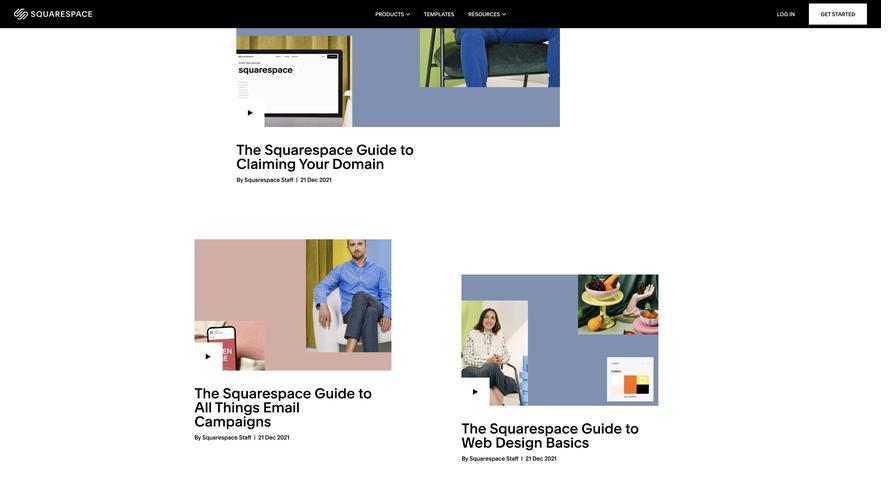 Task type: locate. For each thing, give the bounding box(es) containing it.
to for the squarespace guide to claiming your domain
[[401, 141, 414, 158]]

dec down email
[[265, 434, 276, 441]]

2021 down the your
[[320, 176, 332, 183]]

21 dec 2021
[[301, 176, 332, 183], [259, 434, 290, 441], [526, 455, 557, 462]]

21 down campaigns
[[259, 434, 264, 441]]

get
[[821, 11, 832, 17]]

0 horizontal spatial the
[[195, 385, 219, 402]]

1 vertical spatial the
[[195, 385, 219, 402]]

2 vertical spatial 2021
[[545, 455, 557, 462]]

squarespace inside the squarespace guide to claiming your domain
[[265, 141, 354, 158]]

all
[[195, 399, 212, 416]]

by down all
[[195, 434, 201, 441]]

0 horizontal spatial dec
[[265, 434, 276, 441]]

staff for things
[[239, 434, 251, 441]]

21 dec 2021 down email
[[259, 434, 290, 441]]

2 vertical spatial by
[[462, 455, 469, 462]]

1 horizontal spatial 21
[[301, 176, 306, 183]]

by squarespace staff for web
[[462, 455, 519, 462]]

2021 for basics
[[545, 455, 557, 462]]

claiming
[[237, 155, 296, 172]]

dec
[[308, 176, 318, 183], [265, 434, 276, 441], [533, 455, 544, 462]]

2 vertical spatial the
[[462, 420, 487, 437]]

staff
[[281, 176, 294, 183], [239, 434, 251, 441], [507, 455, 519, 462]]

resources button
[[469, 0, 506, 28]]

1 horizontal spatial 2021
[[320, 176, 332, 183]]

by squarespace staff down 'web'
[[462, 455, 519, 462]]

log             in
[[778, 11, 796, 17]]

to inside the squarespace guide to claiming your domain
[[401, 141, 414, 158]]

guide inside the squarespace guide to all things email campaigns
[[315, 385, 355, 402]]

guide inside the squarespace guide to web design basics
[[582, 420, 623, 437]]

products button
[[376, 0, 410, 28]]

by down 'web'
[[462, 455, 469, 462]]

the inside the squarespace guide to claiming your domain
[[237, 141, 262, 158]]

2 vertical spatial 21 dec 2021
[[526, 455, 557, 462]]

0 vertical spatial 21 dec 2021
[[301, 176, 332, 183]]

0 vertical spatial to
[[401, 141, 414, 158]]

2 horizontal spatial 21 dec 2021
[[526, 455, 557, 462]]

by
[[237, 176, 243, 183], [195, 434, 201, 441], [462, 455, 469, 462]]

squarespace logo image
[[14, 8, 92, 20]]

squarespace inside the squarespace guide to all things email campaigns
[[223, 385, 311, 402]]

2 horizontal spatial guide
[[582, 420, 623, 437]]

21 for design
[[526, 455, 532, 462]]

2 vertical spatial staff
[[507, 455, 519, 462]]

0 horizontal spatial guide
[[315, 385, 355, 402]]

dec for things
[[265, 434, 276, 441]]

by for the squarespace guide to web design basics
[[462, 455, 469, 462]]

staff down the claiming
[[281, 176, 294, 183]]

2021 down the squarespace guide to web design basics
[[545, 455, 557, 462]]

2 horizontal spatial dec
[[533, 455, 544, 462]]

1 horizontal spatial guide
[[357, 141, 397, 158]]

0 horizontal spatial by
[[195, 434, 201, 441]]

1 horizontal spatial 21 dec 2021
[[301, 176, 332, 183]]

to inside the squarespace guide to web design basics
[[626, 420, 640, 437]]

1 horizontal spatial by
[[237, 176, 243, 183]]

1 vertical spatial to
[[359, 385, 372, 402]]

by down the claiming
[[237, 176, 243, 183]]

0 vertical spatial guide
[[357, 141, 397, 158]]

2 vertical spatial to
[[626, 420, 640, 437]]

1 vertical spatial 2021
[[277, 434, 290, 441]]

0 vertical spatial by squarespace staff
[[237, 176, 294, 183]]

0 horizontal spatial 21
[[259, 434, 264, 441]]

squarespace
[[265, 141, 354, 158], [245, 176, 280, 183], [223, 385, 311, 402], [490, 420, 579, 437], [202, 434, 238, 441], [470, 455, 505, 462]]

1 vertical spatial by squarespace staff
[[195, 434, 251, 441]]

to
[[401, 141, 414, 158], [359, 385, 372, 402], [626, 420, 640, 437]]

resources
[[469, 11, 501, 17]]

the squarespace guide to all things email campaigns
[[195, 385, 372, 430]]

0 vertical spatial 21
[[301, 176, 306, 183]]

staff for design
[[507, 455, 519, 462]]

guide
[[357, 141, 397, 158], [315, 385, 355, 402], [582, 420, 623, 437]]

21 dec 2021 for your
[[301, 176, 332, 183]]

21
[[301, 176, 306, 183], [259, 434, 264, 441], [526, 455, 532, 462]]

by squarespace staff
[[237, 176, 294, 183], [195, 434, 251, 441], [462, 455, 519, 462]]

1 vertical spatial staff
[[239, 434, 251, 441]]

1 vertical spatial 21 dec 2021
[[259, 434, 290, 441]]

the
[[237, 141, 262, 158], [195, 385, 219, 402], [462, 420, 487, 437]]

0 horizontal spatial 2021
[[277, 434, 290, 441]]

0 horizontal spatial staff
[[239, 434, 251, 441]]

log
[[778, 11, 789, 17]]

dec down design
[[533, 455, 544, 462]]

2 vertical spatial dec
[[533, 455, 544, 462]]

2 horizontal spatial 21
[[526, 455, 532, 462]]

21 dec 2021 down the squarespace guide to web design basics
[[526, 455, 557, 462]]

1 vertical spatial guide
[[315, 385, 355, 402]]

1 vertical spatial 21
[[259, 434, 264, 441]]

2 horizontal spatial to
[[626, 420, 640, 437]]

0 vertical spatial the
[[237, 141, 262, 158]]

email
[[263, 399, 300, 416]]

2021 down the squarespace guide to all things email campaigns
[[277, 434, 290, 441]]

1 horizontal spatial to
[[401, 141, 414, 158]]

1 horizontal spatial staff
[[281, 176, 294, 183]]

by squarespace staff down the claiming
[[237, 176, 294, 183]]

2 horizontal spatial by
[[462, 455, 469, 462]]

0 horizontal spatial 21 dec 2021
[[259, 434, 290, 441]]

21 dec 2021 down the your
[[301, 176, 332, 183]]

by squarespace staff down campaigns
[[195, 434, 251, 441]]

2 vertical spatial 21
[[526, 455, 532, 462]]

2 horizontal spatial the
[[462, 420, 487, 437]]

the inside the squarespace guide to all things email campaigns
[[195, 385, 219, 402]]

staff down design
[[507, 455, 519, 462]]

2021
[[320, 176, 332, 183], [277, 434, 290, 441], [545, 455, 557, 462]]

2 horizontal spatial staff
[[507, 455, 519, 462]]

guide for email
[[315, 385, 355, 402]]

the for all
[[195, 385, 219, 402]]

0 horizontal spatial to
[[359, 385, 372, 402]]

1 horizontal spatial the
[[237, 141, 262, 158]]

1 vertical spatial dec
[[265, 434, 276, 441]]

21 down design
[[526, 455, 532, 462]]

dec down the your
[[308, 176, 318, 183]]

2 vertical spatial guide
[[582, 420, 623, 437]]

0 vertical spatial dec
[[308, 176, 318, 183]]

the inside the squarespace guide to web design basics
[[462, 420, 487, 437]]

guide inside the squarespace guide to claiming your domain
[[357, 141, 397, 158]]

staff down campaigns
[[239, 434, 251, 441]]

the for claiming
[[237, 141, 262, 158]]

1 horizontal spatial dec
[[308, 176, 318, 183]]

2 horizontal spatial 2021
[[545, 455, 557, 462]]

21 down the your
[[301, 176, 306, 183]]

0 vertical spatial staff
[[281, 176, 294, 183]]

1 vertical spatial by
[[195, 434, 201, 441]]

2 vertical spatial by squarespace staff
[[462, 455, 519, 462]]

guide for basics
[[582, 420, 623, 437]]

0 vertical spatial 2021
[[320, 176, 332, 183]]

in
[[790, 11, 796, 17]]

to inside the squarespace guide to all things email campaigns
[[359, 385, 372, 402]]

the for web
[[462, 420, 487, 437]]

dec for design
[[533, 455, 544, 462]]

0 vertical spatial by
[[237, 176, 243, 183]]



Task type: describe. For each thing, give the bounding box(es) containing it.
domain
[[333, 155, 385, 172]]

by for the squarespace guide to claiming your domain
[[237, 176, 243, 183]]

get started
[[821, 11, 856, 17]]

squarespace logo link
[[14, 8, 185, 20]]

21 for your
[[301, 176, 306, 183]]

guide for domain
[[357, 141, 397, 158]]

to for the squarespace guide to web design basics
[[626, 420, 640, 437]]

21 dec 2021 for things
[[259, 434, 290, 441]]

by squarespace staff for claiming
[[237, 176, 294, 183]]

2021 for domain
[[320, 176, 332, 183]]

web
[[462, 434, 493, 451]]

started
[[833, 11, 856, 17]]

21 for things
[[259, 434, 264, 441]]

basics
[[546, 434, 590, 451]]

design
[[496, 434, 543, 451]]

log             in link
[[778, 11, 796, 17]]

21 dec 2021 for design
[[526, 455, 557, 462]]

templates
[[424, 11, 455, 17]]

squarespace inside the squarespace guide to web design basics
[[490, 420, 579, 437]]

templates link
[[424, 0, 455, 28]]

by squarespace staff for all
[[195, 434, 251, 441]]

products
[[376, 11, 405, 17]]

the squarespace guide to claiming your domain
[[237, 141, 414, 172]]

campaigns
[[195, 413, 271, 430]]

get started link
[[810, 4, 868, 25]]

dec for your
[[308, 176, 318, 183]]

the squarespace guide to web design basics
[[462, 420, 640, 451]]

things
[[215, 399, 260, 416]]

to for the squarespace guide to all things email campaigns
[[359, 385, 372, 402]]

by for the squarespace guide to all things email campaigns
[[195, 434, 201, 441]]

your
[[299, 155, 329, 172]]

staff for your
[[281, 176, 294, 183]]

2021 for email
[[277, 434, 290, 441]]



Task type: vqa. For each thing, say whether or not it's contained in the screenshot.
Reseda image
no



